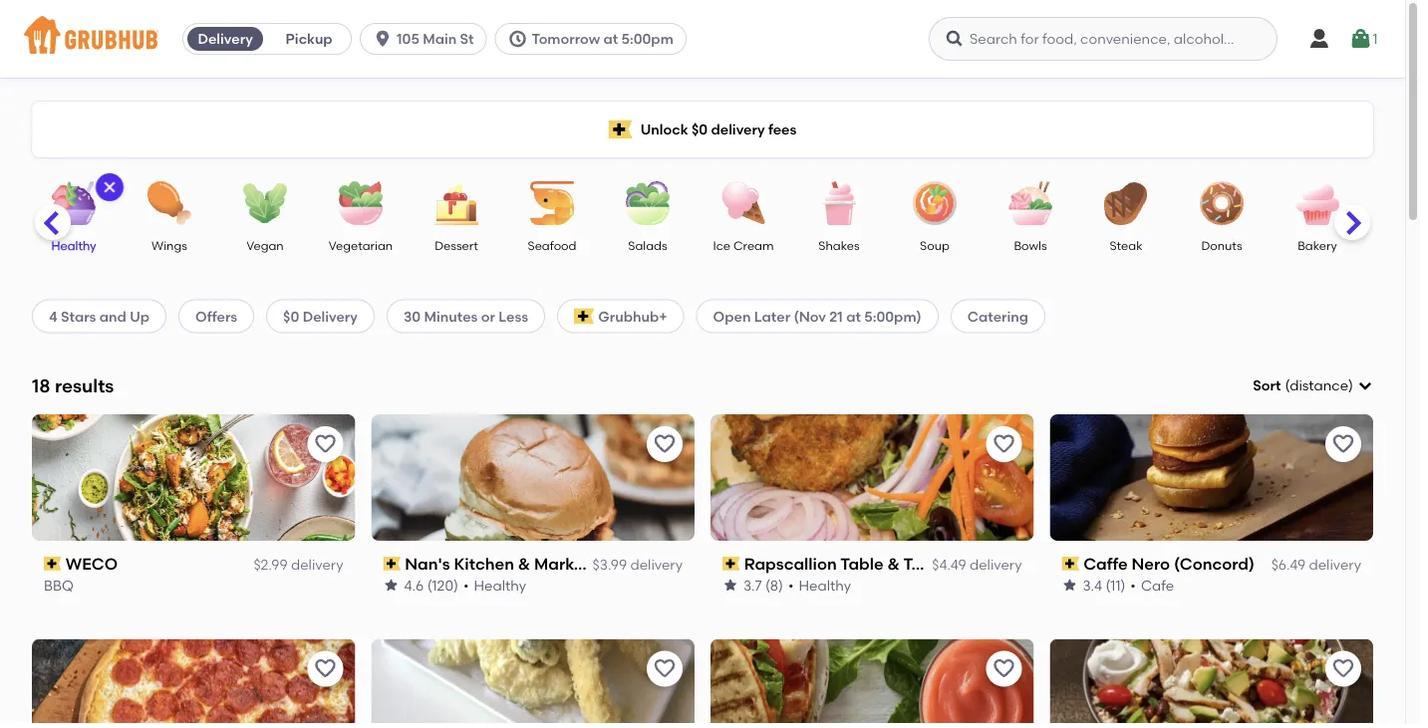 Task type: describe. For each thing, give the bounding box(es) containing it.
coffee
[[1381, 238, 1421, 253]]

• healthy for table
[[789, 577, 852, 594]]

vegan
[[247, 238, 284, 253]]

save this restaurant button for weco logo
[[308, 427, 344, 462]]

3.4 (11)
[[1083, 577, 1126, 594]]

bbq
[[44, 577, 74, 594]]

3.7 (8)
[[744, 577, 784, 594]]

30 minutes or less
[[404, 308, 529, 325]]

tomorrow
[[532, 30, 600, 47]]

steak image
[[1092, 181, 1162, 225]]

svg image inside 1 button
[[1350, 27, 1374, 51]]

(120)
[[427, 577, 459, 594]]

delivery for weco
[[291, 557, 344, 574]]

market
[[535, 555, 590, 574]]

rapscallion table & tap
[[745, 555, 933, 574]]

18
[[32, 375, 50, 397]]

• for nan's
[[464, 577, 469, 594]]

bakery
[[1298, 238, 1338, 253]]

donuts image
[[1188, 181, 1257, 225]]

grubhub plus flag logo image for grubhub+
[[575, 309, 595, 325]]

main
[[423, 30, 457, 47]]

open later (nov 21 at 5:00pm)
[[714, 308, 922, 325]]

save this restaurant image for caffe nero (concord) logo
[[1332, 433, 1356, 456]]

18 results
[[32, 375, 114, 397]]

subscription pass image for rapscallion table & tap
[[723, 557, 741, 571]]

soup
[[920, 238, 950, 253]]

1 horizontal spatial at
[[847, 308, 861, 325]]

cafe
[[1142, 577, 1175, 594]]

$3.99
[[593, 557, 627, 574]]

0 horizontal spatial healthy
[[51, 238, 96, 253]]

• cafe
[[1131, 577, 1175, 594]]

catering
[[968, 308, 1029, 325]]

salads image
[[613, 181, 683, 225]]

seafood image
[[518, 181, 587, 225]]

nan's kitchen & market - stow logo image
[[371, 415, 695, 541]]

save this restaurant image for tropical smoothie cafe logo
[[993, 658, 1017, 682]]

st
[[460, 30, 474, 47]]

rapscallion
[[745, 555, 837, 574]]

vegetarian image
[[326, 181, 396, 225]]

delivery for nan's kitchen & market - stow
[[631, 557, 683, 574]]

3.7
[[744, 577, 762, 594]]

(concord)
[[1175, 555, 1255, 574]]

$4.49 delivery
[[933, 557, 1023, 574]]

at inside button
[[604, 30, 618, 47]]

pickup
[[286, 30, 333, 47]]

seafood
[[528, 238, 577, 253]]

save this restaurant button for tropical smoothie cafe logo
[[987, 652, 1023, 688]]

1
[[1374, 30, 1379, 47]]

nero
[[1132, 555, 1171, 574]]

(nov
[[794, 308, 827, 325]]

vegetarian
[[329, 238, 393, 253]]

tomorrow at 5:00pm button
[[495, 23, 695, 55]]

$2.99 delivery
[[254, 557, 344, 574]]

30
[[404, 308, 421, 325]]

save this restaurant button for anthony's coal fired pizza logo
[[308, 652, 344, 688]]

sort
[[1254, 377, 1282, 394]]

sort ( distance )
[[1254, 377, 1354, 394]]

21
[[830, 308, 843, 325]]

4.6
[[404, 577, 424, 594]]

star icon image for nan's kitchen & market - stow
[[383, 578, 399, 594]]

& for market
[[518, 555, 531, 574]]

cream
[[734, 238, 774, 253]]

4 stars and up
[[49, 308, 150, 325]]

delivery for caffe nero (concord)
[[1310, 557, 1362, 574]]

up
[[130, 308, 150, 325]]

delivery button
[[184, 23, 267, 55]]

$2.99
[[254, 557, 288, 574]]

5:00pm
[[622, 30, 674, 47]]

caffe nero (concord) logo image
[[1051, 415, 1374, 541]]

save this restaurant image for save this restaurant button associated with the lotus blossom: chinese & japanese cuisine logo
[[653, 658, 677, 682]]

results
[[55, 375, 114, 397]]

delivery for rapscallion table & tap
[[970, 557, 1023, 574]]

$6.49 delivery
[[1272, 557, 1362, 574]]

subscription pass image for nan's kitchen & market - stow
[[383, 557, 401, 571]]

1 vertical spatial delivery
[[303, 308, 358, 325]]

$4.49
[[933, 557, 967, 574]]

delivery inside "button"
[[198, 30, 253, 47]]

save this restaurant button for the lotus blossom: chinese & japanese cuisine logo
[[647, 652, 683, 688]]

3.4
[[1083, 577, 1103, 594]]

main navigation navigation
[[0, 0, 1406, 78]]

or
[[481, 308, 496, 325]]

svg image
[[373, 29, 393, 49]]

save this restaurant image for nan's kitchen & market - stow logo save this restaurant button
[[653, 433, 677, 456]]

salads
[[629, 238, 668, 253]]

delivery left the fees
[[711, 121, 765, 138]]

distance
[[1291, 377, 1349, 394]]



Task type: vqa. For each thing, say whether or not it's contained in the screenshot.


Task type: locate. For each thing, give the bounding box(es) containing it.
1 vertical spatial grubhub plus flag logo image
[[575, 309, 595, 325]]

star icon image
[[383, 578, 399, 594], [723, 578, 739, 594], [1062, 578, 1078, 594]]

2 • from the left
[[789, 577, 794, 594]]

tropical smoothie cafe logo image
[[711, 640, 1035, 725]]

weco
[[65, 555, 118, 574]]

bowls image
[[996, 181, 1066, 225]]

delivery right $6.49
[[1310, 557, 1362, 574]]

1 horizontal spatial •
[[789, 577, 794, 594]]

• healthy down 'kitchen'
[[464, 577, 527, 594]]

$0
[[692, 121, 708, 138], [283, 308, 299, 325]]

wings
[[152, 238, 187, 253]]

• healthy down rapscallion table & tap
[[789, 577, 852, 594]]

4.6 (120)
[[404, 577, 459, 594]]

1 horizontal spatial star icon image
[[723, 578, 739, 594]]

0 horizontal spatial &
[[518, 555, 531, 574]]

1 vertical spatial $0
[[283, 308, 299, 325]]

healthy for nan's kitchen & market - stow
[[474, 577, 527, 594]]

2 horizontal spatial subscription pass image
[[1062, 557, 1080, 571]]

0 horizontal spatial grubhub plus flag logo image
[[575, 309, 595, 325]]

caffe nero (concord)
[[1084, 555, 1255, 574]]

save this restaurant button
[[308, 427, 344, 462], [647, 427, 683, 462], [987, 427, 1023, 462], [1326, 427, 1362, 462], [308, 652, 344, 688], [647, 652, 683, 688], [987, 652, 1023, 688], [1326, 652, 1362, 688]]

healthy for rapscallion table & tap
[[799, 577, 852, 594]]

delivery right $4.49
[[970, 557, 1023, 574]]

1 horizontal spatial subscription pass image
[[723, 557, 741, 571]]

None field
[[1254, 376, 1374, 396]]

4
[[49, 308, 58, 325]]

0 horizontal spatial •
[[464, 577, 469, 594]]

& for tap
[[888, 555, 900, 574]]

-
[[594, 555, 601, 574]]

less
[[499, 308, 529, 325]]

rapscallion table & tap logo image
[[711, 415, 1035, 541]]

0 horizontal spatial at
[[604, 30, 618, 47]]

nan's kitchen & market - stow
[[405, 555, 644, 574]]

&
[[518, 555, 531, 574], [888, 555, 900, 574]]

0 vertical spatial at
[[604, 30, 618, 47]]

0 horizontal spatial • healthy
[[464, 577, 527, 594]]

2 subscription pass image from the left
[[723, 557, 741, 571]]

vegan image
[[230, 181, 300, 225]]

3 star icon image from the left
[[1062, 578, 1078, 594]]

2 horizontal spatial •
[[1131, 577, 1137, 594]]

5:00pm)
[[865, 308, 922, 325]]

save this restaurant image for 'rapscallion table & tap logo'
[[993, 433, 1017, 456]]

at left the 5:00pm
[[604, 30, 618, 47]]

subscription pass image
[[383, 557, 401, 571], [723, 557, 741, 571], [1062, 557, 1080, 571]]

2 save this restaurant image from the top
[[653, 658, 677, 682]]

• for caffe
[[1131, 577, 1137, 594]]

coffee 
[[1381, 238, 1421, 270]]

delivery
[[711, 121, 765, 138], [291, 557, 344, 574], [631, 557, 683, 574], [970, 557, 1023, 574], [1310, 557, 1362, 574]]

subscription pass image left rapscallion
[[723, 557, 741, 571]]

0 horizontal spatial $0
[[283, 308, 299, 325]]

1 horizontal spatial healthy
[[474, 577, 527, 594]]

at
[[604, 30, 618, 47], [847, 308, 861, 325]]

star icon image left 4.6
[[383, 578, 399, 594]]

star icon image for rapscallion table & tap
[[723, 578, 739, 594]]

0 horizontal spatial subscription pass image
[[383, 557, 401, 571]]

soup image
[[900, 181, 970, 225]]

healthy down healthy image at the top left of page
[[51, 238, 96, 253]]

•
[[464, 577, 469, 594], [789, 577, 794, 594], [1131, 577, 1137, 594]]

delivery right "$2.99"
[[291, 557, 344, 574]]

2 & from the left
[[888, 555, 900, 574]]

1 vertical spatial at
[[847, 308, 861, 325]]

1 star icon image from the left
[[383, 578, 399, 594]]

& left tap
[[888, 555, 900, 574]]

save this restaurant button for panera bread logo
[[1326, 652, 1362, 688]]

anthony's coal fired pizza logo image
[[32, 640, 355, 725]]

caffe
[[1084, 555, 1128, 574]]

save this restaurant button for nan's kitchen & market - stow logo
[[647, 427, 683, 462]]

grubhub plus flag logo image
[[609, 120, 633, 139], [575, 309, 595, 325]]

• healthy for kitchen
[[464, 577, 527, 594]]

Search for food, convenience, alcohol... search field
[[929, 17, 1278, 61]]

later
[[755, 308, 791, 325]]

1 horizontal spatial • healthy
[[789, 577, 852, 594]]

save this restaurant image for weco logo
[[314, 433, 338, 456]]

$0 delivery
[[283, 308, 358, 325]]

pickup button
[[267, 23, 351, 55]]

3 • from the left
[[1131, 577, 1137, 594]]

save this restaurant image for panera bread logo
[[1332, 658, 1356, 682]]

save this restaurant button for 'rapscallion table & tap logo'
[[987, 427, 1023, 462]]

open
[[714, 308, 751, 325]]

0 horizontal spatial star icon image
[[383, 578, 399, 594]]

subscription pass image for caffe nero (concord)
[[1062, 557, 1080, 571]]

none field containing sort
[[1254, 376, 1374, 396]]

• for rapscallion
[[789, 577, 794, 594]]

kitchen
[[454, 555, 514, 574]]

bowls
[[1014, 238, 1048, 253]]

105 main st button
[[360, 23, 495, 55]]

(11)
[[1106, 577, 1126, 594]]

panera bread logo image
[[1051, 640, 1374, 725]]

stow
[[604, 555, 644, 574]]

• right the (120)
[[464, 577, 469, 594]]

delivery left pickup button at the top left
[[198, 30, 253, 47]]

subscription pass image left caffe
[[1062, 557, 1080, 571]]

offers
[[195, 308, 237, 325]]

nan's
[[405, 555, 450, 574]]

1 horizontal spatial delivery
[[303, 308, 358, 325]]

1 subscription pass image from the left
[[383, 557, 401, 571]]

)
[[1349, 377, 1354, 394]]

star icon image left the 3.4
[[1062, 578, 1078, 594]]

svg image inside the tomorrow at 5:00pm button
[[508, 29, 528, 49]]

wings image
[[135, 181, 204, 225]]

• right (11)
[[1131, 577, 1137, 594]]

healthy image
[[39, 181, 109, 225]]

delivery
[[198, 30, 253, 47], [303, 308, 358, 325]]

minutes
[[424, 308, 478, 325]]

3 subscription pass image from the left
[[1062, 557, 1080, 571]]

ice cream
[[713, 238, 774, 253]]

1 • from the left
[[464, 577, 469, 594]]

shakes
[[819, 238, 860, 253]]

$6.49
[[1272, 557, 1306, 574]]

stars
[[61, 308, 96, 325]]

$3.99 delivery
[[593, 557, 683, 574]]

grubhub plus flag logo image left "grubhub+"
[[575, 309, 595, 325]]

$0 right unlock at top
[[692, 121, 708, 138]]

0 vertical spatial grubhub plus flag logo image
[[609, 120, 633, 139]]

unlock
[[641, 121, 689, 138]]

and
[[100, 308, 126, 325]]

$0 right offers
[[283, 308, 299, 325]]

0 vertical spatial save this restaurant image
[[653, 433, 677, 456]]

2 horizontal spatial healthy
[[799, 577, 852, 594]]

dessert image
[[422, 181, 492, 225]]

healthy
[[51, 238, 96, 253], [474, 577, 527, 594], [799, 577, 852, 594]]

dessert
[[435, 238, 478, 253]]

tap
[[904, 555, 933, 574]]

star icon image for caffe nero (concord)
[[1062, 578, 1078, 594]]

lotus blossom: chinese & japanese cuisine logo image
[[371, 640, 695, 725]]

star icon image left 3.7
[[723, 578, 739, 594]]

105 main st
[[397, 30, 474, 47]]

svg image
[[1308, 27, 1332, 51], [1350, 27, 1374, 51], [508, 29, 528, 49], [945, 29, 965, 49], [102, 179, 118, 195], [1358, 378, 1374, 394]]

(8)
[[766, 577, 784, 594]]

save this restaurant image
[[314, 433, 338, 456], [993, 433, 1017, 456], [1332, 433, 1356, 456], [314, 658, 338, 682], [993, 658, 1017, 682], [1332, 658, 1356, 682]]

• right (8)
[[789, 577, 794, 594]]

save this restaurant button for caffe nero (concord) logo
[[1326, 427, 1362, 462]]

0 vertical spatial delivery
[[198, 30, 253, 47]]

fees
[[769, 121, 797, 138]]

grubhub plus flag logo image for unlock $0 delivery fees
[[609, 120, 633, 139]]

0 horizontal spatial delivery
[[198, 30, 253, 47]]

ice cream image
[[709, 181, 779, 225]]

steak
[[1110, 238, 1143, 253]]

grubhub+
[[599, 308, 668, 325]]

unlock $0 delivery fees
[[641, 121, 797, 138]]

subscription pass image
[[44, 557, 62, 571]]

healthy down rapscallion table & tap
[[799, 577, 852, 594]]

shakes image
[[805, 181, 875, 225]]

1 vertical spatial save this restaurant image
[[653, 658, 677, 682]]

weco logo image
[[32, 415, 355, 541]]

table
[[841, 555, 884, 574]]

healthy down 'kitchen'
[[474, 577, 527, 594]]

2 horizontal spatial star icon image
[[1062, 578, 1078, 594]]

donuts
[[1202, 238, 1243, 253]]

delivery down vegetarian
[[303, 308, 358, 325]]

tomorrow at 5:00pm
[[532, 30, 674, 47]]

save this restaurant image
[[653, 433, 677, 456], [653, 658, 677, 682]]

at right "21"
[[847, 308, 861, 325]]

& left market
[[518, 555, 531, 574]]

bakery image
[[1283, 181, 1353, 225]]

105
[[397, 30, 420, 47]]

2 star icon image from the left
[[723, 578, 739, 594]]

0 vertical spatial $0
[[692, 121, 708, 138]]

1 save this restaurant image from the top
[[653, 433, 677, 456]]

1 horizontal spatial $0
[[692, 121, 708, 138]]

1 horizontal spatial grubhub plus flag logo image
[[609, 120, 633, 139]]

1 & from the left
[[518, 555, 531, 574]]

(
[[1286, 377, 1291, 394]]

1 button
[[1350, 21, 1379, 57]]

subscription pass image left nan's
[[383, 557, 401, 571]]

delivery right $3.99
[[631, 557, 683, 574]]

2 • healthy from the left
[[789, 577, 852, 594]]

1 horizontal spatial &
[[888, 555, 900, 574]]

• healthy
[[464, 577, 527, 594], [789, 577, 852, 594]]

save this restaurant image for anthony's coal fired pizza logo
[[314, 658, 338, 682]]

ice
[[713, 238, 731, 253]]

grubhub plus flag logo image left unlock at top
[[609, 120, 633, 139]]

1 • healthy from the left
[[464, 577, 527, 594]]



